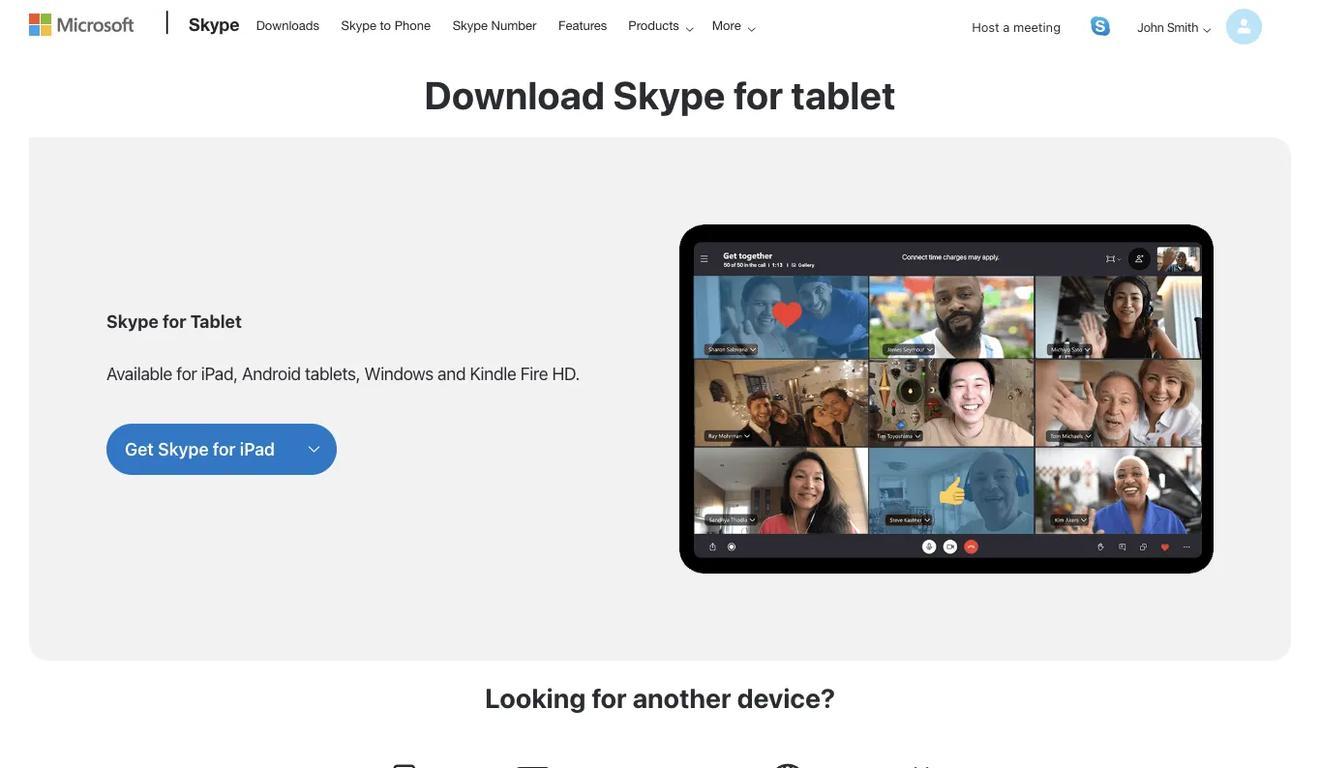 Task type: vqa. For each thing, say whether or not it's contained in the screenshot.
Phone
yes



Task type: locate. For each thing, give the bounding box(es) containing it.
john smith link
[[1122, 2, 1263, 52]]

menu bar
[[6, 2, 1287, 102]]

for down the more dropdown button
[[734, 72, 784, 118]]

arrow down image
[[1196, 18, 1219, 42]]

fire
[[521, 363, 548, 384]]

avatar image
[[1227, 9, 1263, 45]]

for for skype for tablet
[[163, 311, 186, 332]]

john smith
[[1138, 19, 1199, 34]]

skype up available
[[107, 311, 159, 332]]

kindle
[[470, 363, 517, 384]]

skype
[[189, 14, 240, 34], [341, 17, 377, 32], [453, 17, 488, 32], [613, 72, 726, 118], [107, 311, 159, 332], [158, 439, 209, 460]]

download skype for tablet
[[425, 72, 896, 118]]

downloads
[[256, 17, 319, 32]]

skype down products dropdown button
[[613, 72, 726, 118]]

download
[[425, 72, 605, 118]]

number
[[492, 17, 537, 32]]

for left another
[[592, 682, 627, 714]]

microsoft image
[[29, 14, 134, 36]]

available for ipad, android tablets, windows and kindle fire hd.
[[107, 363, 580, 384]]

hd.
[[552, 363, 580, 384]]

skype left to
[[341, 17, 377, 32]]

skype for skype to phone
[[341, 17, 377, 32]]

for
[[734, 72, 784, 118], [163, 311, 186, 332], [177, 363, 197, 384], [213, 439, 236, 460], [592, 682, 627, 714]]

 link
[[1091, 16, 1111, 36]]

a
[[1003, 19, 1010, 34]]

skype for skype
[[189, 14, 240, 34]]

skype for tablet
[[107, 311, 242, 332]]

get skype for ipad
[[125, 439, 275, 460]]

for left the ipad,
[[177, 363, 197, 384]]

skype left the downloads link
[[189, 14, 240, 34]]

for left tablet
[[163, 311, 186, 332]]

phone
[[395, 17, 431, 32]]

host
[[972, 19, 1000, 34]]

skype left number
[[453, 17, 488, 32]]

tablets,
[[305, 363, 360, 384]]

skype for skype number
[[453, 17, 488, 32]]

skype number
[[453, 17, 537, 32]]



Task type: describe. For each thing, give the bounding box(es) containing it.
looking
[[485, 682, 586, 714]]

tablet
[[792, 72, 896, 118]]

available
[[107, 363, 172, 384]]

device?
[[737, 682, 836, 714]]

meeting
[[1014, 19, 1061, 34]]

looking for another device?
[[485, 682, 836, 714]]

get skype for ipad link
[[125, 438, 275, 461]]

skype right get
[[158, 439, 209, 460]]

get
[[125, 439, 154, 460]]

for left the ipad
[[213, 439, 236, 460]]

host a meeting link
[[957, 2, 1077, 52]]

another
[[633, 682, 732, 714]]

skype number link
[[444, 1, 546, 47]]

for for available for ipad, android tablets, windows and kindle fire hd.
[[177, 363, 197, 384]]

skype to phone link
[[333, 1, 440, 47]]

windows
[[365, 363, 434, 384]]

features link
[[550, 1, 616, 47]]

ipad,
[[201, 363, 238, 384]]

skype link
[[179, 1, 246, 53]]

for for looking for another device?
[[592, 682, 627, 714]]

products button
[[616, 1, 710, 49]]

tablet
[[190, 311, 242, 332]]

and
[[438, 363, 466, 384]]

to
[[380, 17, 391, 32]]

ipad
[[240, 439, 275, 460]]

products
[[629, 17, 680, 32]]

android
[[242, 363, 301, 384]]

host a meeting
[[972, 19, 1061, 34]]

features
[[559, 17, 607, 32]]

menu bar containing host a meeting
[[6, 2, 1287, 102]]

more button
[[700, 1, 771, 49]]

downloads link
[[248, 1, 328, 47]]

john
[[1138, 19, 1165, 34]]

skype to phone
[[341, 17, 431, 32]]

more
[[713, 17, 741, 32]]

skype on tablet image
[[680, 225, 1214, 574]]

smith
[[1168, 19, 1199, 34]]

skype for skype for tablet
[[107, 311, 159, 332]]



